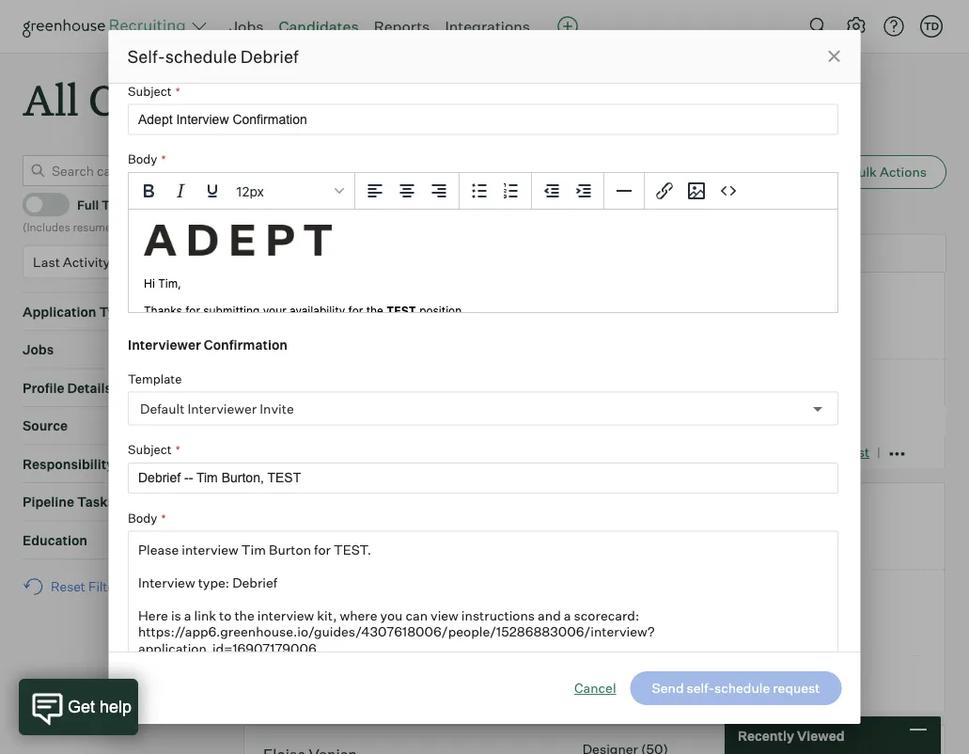 Task type: describe. For each thing, give the bounding box(es) containing it.
self-
[[736, 444, 764, 461]]

pipeline
[[23, 494, 74, 510]]

last
[[33, 254, 60, 270]]

1 vertical spatial schedule
[[575, 655, 633, 671]]

to for schedule
[[654, 521, 665, 535]]

activity
[[63, 254, 110, 270]]

bulk actions
[[850, 164, 927, 180]]

interviews inside "interviews to schedule for preliminary screen"
[[597, 521, 652, 535]]

bulk
[[850, 164, 877, 180]]

interview inside interview to schedule for debrief
[[597, 310, 646, 324]]

0 vertical spatial candidates
[[279, 17, 359, 36]]

2 schedule interview link from the top
[[575, 687, 693, 703]]

showing
[[244, 162, 297, 178]]

report
[[577, 164, 620, 180]]

2 vertical spatial interviews
[[273, 624, 335, 639]]

interview to schedule for debrief link
[[580, 308, 726, 344]]

search
[[130, 197, 172, 212]]

1 horizontal spatial all
[[657, 623, 674, 639]]

default
[[140, 400, 184, 417]]

recruiter screen
[[273, 655, 366, 670]]

cancel link
[[575, 679, 617, 698]]

details
[[67, 380, 112, 396]]

send self-schedule request
[[702, 444, 870, 461]]

recruiter
[[273, 655, 324, 670]]

0 horizontal spatial jobs
[[23, 342, 54, 358]]

applications
[[376, 162, 451, 178]]

12px button
[[228, 175, 350, 207]]

full text search (includes resumes and notes)
[[23, 197, 175, 234]]

0 horizontal spatial screen
[[327, 655, 366, 670]]

scheduled
[[400, 202, 461, 217]]

candidate
[[312, 162, 373, 178]]

1 toolbar from the left
[[355, 173, 459, 210]]

self-schedule debrief
[[127, 46, 299, 67]]

education
[[23, 532, 88, 548]]

integrations
[[445, 17, 531, 36]]

12px
[[236, 183, 264, 199]]

default interviewer invite
[[140, 400, 294, 417]]

senior
[[263, 315, 298, 329]]

cancel
[[575, 680, 617, 696]]

greenhouse recruiting image
[[23, 15, 192, 38]]

1 body from the top
[[127, 151, 157, 166]]

add candidate
[[711, 164, 803, 180]]

coordinator: test dumtwo
[[509, 202, 663, 217]]

full
[[77, 197, 99, 212]]

screen inside "interviews to schedule for preliminary screen"
[[643, 539, 680, 553]]

interviews to schedule for preliminary screen link
[[580, 519, 732, 555]]

resumes
[[73, 220, 117, 234]]

schedule inside dialog
[[165, 46, 237, 67]]

open
[[256, 202, 287, 217]]

candidate reports are now available! apply filters and select "view in app" element
[[494, 155, 666, 189]]

search image
[[808, 15, 830, 38]]

coordinator:
[[509, 202, 581, 217]]

tim burton link
[[263, 291, 343, 313]]

1 horizontal spatial jobs
[[229, 17, 264, 36]]

request
[[823, 444, 870, 461]]

to
[[365, 202, 380, 217]]

burton
[[295, 291, 343, 310]]

test
[[584, 202, 609, 217]]

Please interview Tim Burton for TEST.    Interview type: Debrief    Here is a link to the interview kit, where you can view instructions and a scorecard:  https://app6.greenhouse.io/guides/4307618006/people/15286883006/interview?application_id=16907179006 text field
[[127, 531, 838, 672]]

notes)
[[142, 220, 175, 234]]

jobs link
[[229, 17, 264, 36]]

viewed
[[797, 727, 845, 744]]

2 vertical spatial interview
[[636, 687, 693, 703]]

1 schedule interview from the top
[[575, 655, 693, 671]]

checkmark image
[[31, 197, 45, 210]]

availability
[[273, 586, 339, 601]]

engineer
[[325, 315, 373, 329]]

design
[[263, 525, 300, 540]]

interviewer confirmation
[[127, 337, 287, 353]]

0 vertical spatial to
[[146, 254, 159, 270]]

template
[[127, 371, 181, 386]]

self-schedule debrief dialog
[[109, 0, 861, 724]]

schedule all
[[597, 623, 674, 639]]

reports
[[374, 17, 430, 36]]

application
[[23, 303, 96, 320]]

confirmation
[[203, 337, 287, 353]]

tim
[[263, 291, 291, 310]]

debrief inside interview to schedule for debrief
[[580, 328, 619, 343]]

civil
[[300, 315, 323, 329]]

td
[[924, 20, 940, 32]]

to be scheduled
[[365, 202, 461, 217]]

integrations link
[[445, 17, 531, 36]]

rsa
[[388, 315, 411, 329]]

recently
[[738, 727, 795, 744]]

open jobs
[[256, 202, 317, 217]]

1 vertical spatial candidates
[[89, 71, 303, 127]]

tasks
[[77, 494, 115, 510]]

manager
[[351, 525, 398, 540]]



Task type: locate. For each thing, give the bounding box(es) containing it.
profile
[[23, 380, 64, 396]]

1 horizontal spatial at
[[401, 525, 411, 540]]

interviews
[[273, 413, 335, 428], [597, 521, 652, 535], [273, 624, 335, 639]]

3 toolbar from the left
[[532, 173, 604, 210]]

at
[[375, 315, 386, 329], [401, 525, 411, 540]]

Search candidates field
[[23, 155, 211, 186]]

1 vertical spatial interviewer
[[187, 400, 256, 417]]

2 horizontal spatial jobs
[[289, 202, 317, 217]]

1 vertical spatial debrief
[[580, 328, 619, 343]]

body up search
[[127, 151, 157, 166]]

schedule interview
[[575, 655, 693, 671], [575, 687, 693, 703]]

candidates link
[[279, 17, 359, 36]]

application type
[[23, 303, 131, 320]]

1 vertical spatial jobs
[[289, 202, 317, 217]]

jobs
[[229, 17, 264, 36], [289, 202, 317, 217], [23, 342, 54, 358]]

interviewer
[[127, 337, 201, 353], [187, 400, 256, 417]]

for inside "interviews to schedule for preliminary screen"
[[717, 521, 732, 535]]

self-
[[127, 46, 165, 67]]

reset
[[51, 579, 85, 595]]

1 subject from the top
[[127, 83, 171, 98]]

to
[[146, 254, 159, 270], [648, 310, 659, 324], [654, 521, 665, 535]]

engineering
[[414, 315, 478, 329]]

12px group
[[128, 173, 837, 210]]

schedule for interview to schedule for debrief
[[661, 310, 709, 324]]

schedule all link
[[597, 623, 674, 639]]

schedule interview link down the schedule all "link"
[[575, 655, 693, 671]]

4
[[300, 162, 309, 178]]

0 vertical spatial for
[[712, 310, 726, 324]]

schedule for send self-schedule request
[[764, 444, 820, 461]]

(new
[[113, 254, 143, 270]]

to for send
[[648, 310, 659, 324]]

0 vertical spatial screen
[[643, 539, 680, 553]]

toolbar
[[355, 173, 459, 210], [459, 173, 532, 210], [532, 173, 604, 210], [645, 173, 748, 210]]

1 vertical spatial to
[[648, 310, 659, 324]]

subject down the default at the left bottom
[[127, 442, 171, 457]]

source
[[23, 418, 68, 434]]

1 horizontal spatial debrief
[[580, 328, 619, 343]]

reports link
[[374, 17, 430, 36]]

screen
[[643, 539, 680, 553], [327, 655, 366, 670]]

2 vertical spatial jobs
[[23, 342, 54, 358]]

preliminary
[[580, 539, 641, 553]]

send self-schedule request link
[[702, 444, 870, 461]]

1 schedule interview link from the top
[[575, 655, 693, 671]]

0 horizontal spatial debrief
[[241, 46, 299, 67]]

0 vertical spatial schedule interview
[[575, 655, 693, 671]]

add candidate link
[[673, 155, 823, 189]]

tim burton senior civil engineer at rsa engineering
[[263, 291, 478, 329]]

screen right preliminary
[[643, 539, 680, 553]]

actions
[[880, 164, 927, 180]]

generate report button
[[494, 155, 666, 189]]

0 vertical spatial interview
[[597, 310, 646, 324]]

4 toolbar from the left
[[645, 173, 748, 210]]

candidates
[[279, 17, 359, 36], [89, 71, 303, 127]]

program
[[303, 525, 349, 540]]

jobs up self-schedule debrief
[[229, 17, 264, 36]]

showing 4 candidate applications
[[244, 162, 451, 178]]

1 vertical spatial schedule interview
[[575, 687, 693, 703]]

all candidates
[[23, 71, 303, 127]]

0 vertical spatial body
[[127, 151, 157, 166]]

0 vertical spatial schedule
[[597, 623, 655, 639]]

at left rsa
[[375, 315, 386, 329]]

be
[[382, 202, 397, 217]]

last activity (new to old)
[[33, 254, 186, 270]]

1 horizontal spatial screen
[[643, 539, 680, 553]]

to inside interview to schedule for debrief
[[648, 310, 659, 324]]

jobs up profile
[[23, 342, 54, 358]]

design program manager at google
[[263, 525, 451, 540]]

schedule
[[165, 46, 237, 67], [661, 310, 709, 324], [764, 444, 820, 461], [667, 521, 715, 535]]

0 vertical spatial interviews
[[273, 413, 335, 428]]

0 horizontal spatial at
[[375, 315, 386, 329]]

for
[[712, 310, 726, 324], [717, 521, 732, 535]]

interviewer left invite
[[187, 400, 256, 417]]

dumtwo
[[611, 202, 663, 217]]

schedule
[[597, 623, 655, 639], [575, 655, 633, 671], [575, 687, 633, 703]]

candidates right jobs link
[[279, 17, 359, 36]]

pipeline tasks
[[23, 494, 115, 510]]

schedule for interviews to schedule for preliminary screen
[[667, 521, 715, 535]]

1 vertical spatial all
[[657, 623, 674, 639]]

google
[[413, 525, 451, 540]]

interview to schedule for debrief
[[580, 310, 726, 343]]

responsibility
[[23, 456, 114, 472]]

2 vertical spatial schedule
[[575, 687, 633, 703]]

old)
[[162, 254, 186, 270]]

0 vertical spatial subject
[[127, 83, 171, 98]]

subject down self-
[[127, 83, 171, 98]]

td button
[[917, 11, 947, 41]]

interview
[[597, 310, 646, 324], [636, 655, 693, 671], [636, 687, 693, 703]]

screen right recruiter
[[327, 655, 366, 670]]

1 vertical spatial at
[[401, 525, 411, 540]]

1 vertical spatial screen
[[327, 655, 366, 670]]

2 schedule interview from the top
[[575, 687, 693, 703]]

schedule interview link down schedule all
[[575, 687, 693, 703]]

filters
[[88, 579, 126, 595]]

generate
[[518, 164, 575, 180]]

debrief
[[241, 46, 299, 67], [580, 328, 619, 343]]

schedule interview down schedule all
[[575, 687, 693, 703]]

2 body from the top
[[127, 510, 157, 525]]

1 vertical spatial body
[[127, 510, 157, 525]]

type
[[99, 303, 131, 320]]

0 vertical spatial jobs
[[229, 17, 264, 36]]

configure image
[[845, 15, 868, 38]]

0 horizontal spatial all
[[23, 71, 79, 127]]

1 vertical spatial for
[[717, 521, 732, 535]]

reset filters button
[[23, 569, 136, 604]]

all
[[23, 71, 79, 127], [657, 623, 674, 639]]

12px toolbar
[[128, 173, 355, 210]]

0 vertical spatial interviewer
[[127, 337, 201, 353]]

2 toolbar from the left
[[459, 173, 532, 210]]

0 vertical spatial all
[[23, 71, 79, 127]]

name
[[259, 246, 291, 261]]

None text field
[[127, 104, 838, 135], [127, 463, 838, 494], [127, 104, 838, 135], [127, 463, 838, 494]]

schedule interview down the schedule all "link"
[[575, 655, 693, 671]]

2 vertical spatial to
[[654, 521, 665, 535]]

invite
[[259, 400, 294, 417]]

at inside tim burton senior civil engineer at rsa engineering
[[375, 315, 386, 329]]

body right tasks
[[127, 510, 157, 525]]

bulk actions link
[[830, 155, 947, 189]]

interviewer up template
[[127, 337, 201, 353]]

1 vertical spatial subject
[[127, 442, 171, 457]]

for inside interview to schedule for debrief
[[712, 310, 726, 324]]

last activity (new to old) option
[[33, 254, 186, 270]]

0 vertical spatial at
[[375, 315, 386, 329]]

2 subject from the top
[[127, 442, 171, 457]]

0 vertical spatial debrief
[[241, 46, 299, 67]]

send
[[702, 444, 734, 461]]

recently viewed
[[738, 727, 845, 744]]

schedule inside "interviews to schedule for preliminary screen"
[[667, 521, 715, 535]]

and
[[120, 220, 139, 234]]

0 vertical spatial schedule interview link
[[575, 655, 693, 671]]

schedule inside interview to schedule for debrief
[[661, 310, 709, 324]]

for for send self-schedule request
[[712, 310, 726, 324]]

text
[[101, 197, 128, 212]]

1 vertical spatial schedule interview link
[[575, 687, 693, 703]]

to inside "interviews to schedule for preliminary screen"
[[654, 521, 665, 535]]

generate report
[[518, 164, 620, 180]]

at left google
[[401, 525, 411, 540]]

candidate
[[740, 164, 803, 180]]

1 vertical spatial interview
[[636, 655, 693, 671]]

debrief inside self-schedule debrief dialog
[[241, 46, 299, 67]]

candidates down self-schedule debrief
[[89, 71, 303, 127]]

profile details
[[23, 380, 112, 396]]

jobs right 'open'
[[289, 202, 317, 217]]

for for schedule interview
[[717, 521, 732, 535]]

1 vertical spatial interviews
[[597, 521, 652, 535]]

add
[[711, 164, 737, 180]]

reset filters
[[51, 579, 126, 595]]



Task type: vqa. For each thing, say whether or not it's contained in the screenshot.
recruiters to the top
no



